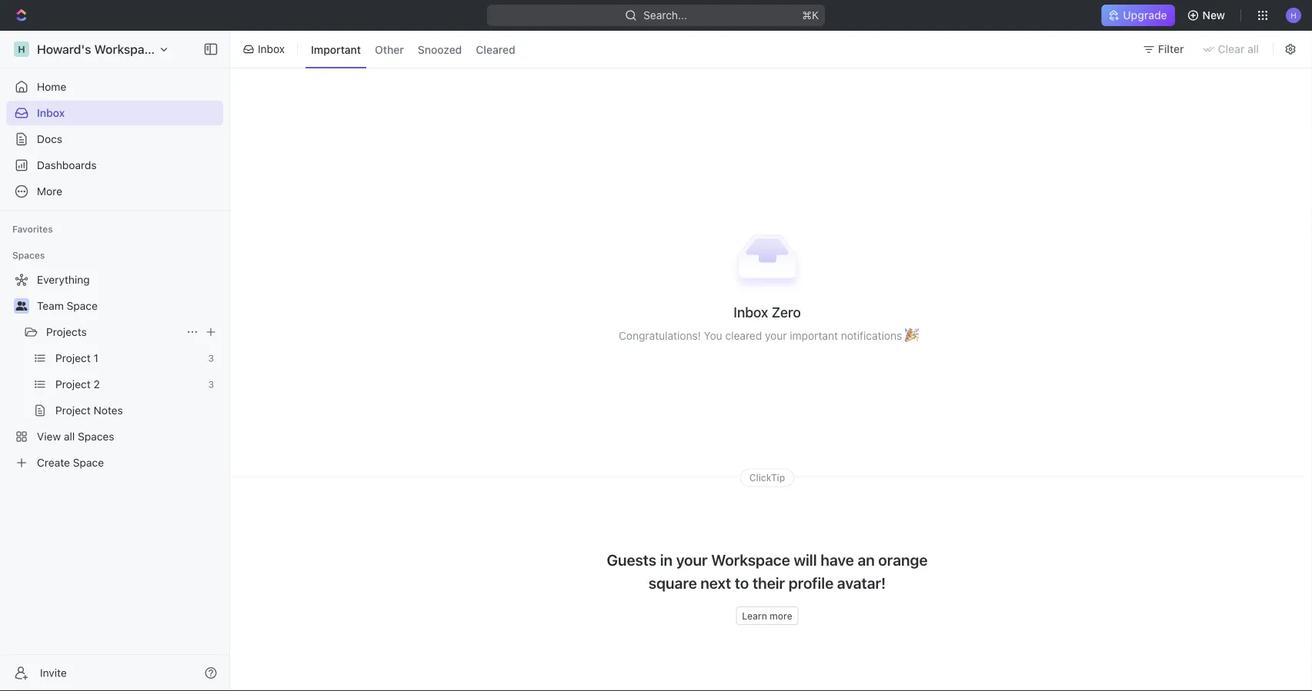 Task type: describe. For each thing, give the bounding box(es) containing it.
notes
[[94, 404, 123, 417]]

new
[[1202, 9, 1225, 22]]

everything
[[37, 274, 90, 286]]

clear all button
[[1196, 37, 1268, 62]]

profile
[[789, 574, 834, 592]]

🎉
[[905, 329, 916, 342]]

user group image
[[16, 302, 27, 311]]

avatar!
[[837, 574, 886, 592]]

will
[[794, 551, 817, 569]]

workspace inside sidebar navigation
[[94, 42, 158, 57]]

more
[[37, 185, 62, 198]]

in
[[660, 551, 673, 569]]

project 2 link
[[55, 372, 202, 397]]

howard's workspace
[[37, 42, 158, 57]]

create space link
[[6, 451, 220, 476]]

learn more link
[[736, 607, 799, 626]]

important button
[[306, 37, 366, 61]]

howard's workspace, , element
[[14, 42, 29, 57]]

2 horizontal spatial inbox
[[734, 304, 768, 321]]

h button
[[1281, 3, 1306, 28]]

projects
[[46, 326, 87, 339]]

cleared
[[725, 329, 762, 342]]

team
[[37, 300, 64, 312]]

project notes link
[[55, 399, 220, 423]]

notifications
[[841, 329, 902, 342]]

upgrade link
[[1101, 5, 1175, 26]]

filter
[[1158, 43, 1184, 55]]

learn more
[[742, 611, 792, 622]]

project 1
[[55, 352, 98, 365]]

next
[[701, 574, 731, 592]]

home link
[[6, 75, 223, 99]]

3 for 2
[[208, 379, 214, 390]]

all for view
[[64, 431, 75, 443]]

orange
[[878, 551, 928, 569]]

everything link
[[6, 268, 220, 292]]

inbox zero
[[734, 304, 801, 321]]

tree inside sidebar navigation
[[6, 268, 223, 476]]

congratulations! you cleared your important notifications 🎉
[[619, 329, 916, 342]]

project for project 2
[[55, 378, 91, 391]]

you
[[704, 329, 722, 342]]

to
[[735, 574, 749, 592]]

clear all
[[1218, 43, 1259, 55]]

0 vertical spatial spaces
[[12, 250, 45, 261]]

cleared
[[476, 43, 515, 56]]

space for team space
[[67, 300, 98, 312]]

all for clear
[[1247, 43, 1259, 55]]

more
[[770, 611, 792, 622]]

inbox link
[[6, 101, 223, 125]]

team space link
[[37, 294, 220, 319]]

0 vertical spatial inbox
[[258, 43, 285, 55]]

view all spaces
[[37, 431, 114, 443]]

team space
[[37, 300, 98, 312]]

other button
[[369, 37, 409, 61]]

spaces inside tree
[[78, 431, 114, 443]]

guests
[[607, 551, 657, 569]]

important
[[790, 329, 838, 342]]

congratulations!
[[619, 329, 701, 342]]

1
[[94, 352, 98, 365]]

invite
[[40, 667, 67, 680]]

2
[[94, 378, 100, 391]]

workspace inside guests in your workspace will have an orange square next to their profile avatar!
[[711, 551, 790, 569]]

docs link
[[6, 127, 223, 152]]

guests in your workspace will have an orange square next to their profile avatar!
[[607, 551, 928, 592]]

cleared button
[[470, 37, 521, 61]]



Task type: vqa. For each thing, say whether or not it's contained in the screenshot.
the right Inbox
yes



Task type: locate. For each thing, give the bounding box(es) containing it.
favorites
[[12, 224, 53, 235]]

0 vertical spatial h
[[1291, 11, 1296, 19]]

dashboards link
[[6, 153, 223, 178]]

1 vertical spatial h
[[18, 44, 25, 55]]

upgrade
[[1123, 9, 1167, 22]]

inbox down the home at the left top of page
[[37, 107, 65, 119]]

h inside sidebar navigation
[[18, 44, 25, 55]]

project 2
[[55, 378, 100, 391]]

tab list
[[302, 28, 524, 71]]

3 project from the top
[[55, 404, 91, 417]]

1 horizontal spatial all
[[1247, 43, 1259, 55]]

project for project notes
[[55, 404, 91, 417]]

project for project 1
[[55, 352, 91, 365]]

0 vertical spatial space
[[67, 300, 98, 312]]

other
[[375, 43, 404, 56]]

0 vertical spatial 3
[[208, 353, 214, 364]]

1 horizontal spatial h
[[1291, 11, 1296, 19]]

1 vertical spatial all
[[64, 431, 75, 443]]

search...
[[643, 9, 687, 22]]

0 horizontal spatial your
[[676, 551, 708, 569]]

project notes
[[55, 404, 123, 417]]

project
[[55, 352, 91, 365], [55, 378, 91, 391], [55, 404, 91, 417]]

1 3 from the top
[[208, 353, 214, 364]]

clicktip
[[749, 473, 785, 483]]

1 horizontal spatial spaces
[[78, 431, 114, 443]]

snoozed button
[[412, 37, 467, 61]]

view all spaces link
[[6, 425, 220, 449]]

1 vertical spatial workspace
[[711, 551, 790, 569]]

space down view all spaces
[[73, 457, 104, 469]]

0 vertical spatial workspace
[[94, 42, 158, 57]]

all inside sidebar navigation
[[64, 431, 75, 443]]

0 horizontal spatial all
[[64, 431, 75, 443]]

0 horizontal spatial inbox
[[37, 107, 65, 119]]

create space
[[37, 457, 104, 469]]

your right in
[[676, 551, 708, 569]]

1 horizontal spatial workspace
[[711, 551, 790, 569]]

0 vertical spatial project
[[55, 352, 91, 365]]

spaces
[[12, 250, 45, 261], [78, 431, 114, 443]]

your
[[765, 329, 787, 342], [676, 551, 708, 569]]

clear
[[1218, 43, 1245, 55]]

filter button
[[1136, 37, 1193, 62]]

spaces down project notes
[[78, 431, 114, 443]]

tab list containing important
[[302, 28, 524, 71]]

their
[[753, 574, 785, 592]]

1 vertical spatial inbox
[[37, 107, 65, 119]]

project up view all spaces
[[55, 404, 91, 417]]

docs
[[37, 133, 62, 145]]

learn
[[742, 611, 767, 622]]

space
[[67, 300, 98, 312], [73, 457, 104, 469]]

workspace
[[94, 42, 158, 57], [711, 551, 790, 569]]

all right view
[[64, 431, 75, 443]]

inbox left important
[[258, 43, 285, 55]]

snoozed
[[418, 43, 462, 56]]

1 vertical spatial spaces
[[78, 431, 114, 443]]

an
[[858, 551, 875, 569]]

spaces down favorites button
[[12, 250, 45, 261]]

dashboards
[[37, 159, 97, 172]]

your inside guests in your workspace will have an orange square next to their profile avatar!
[[676, 551, 708, 569]]

view
[[37, 431, 61, 443]]

all inside button
[[1247, 43, 1259, 55]]

2 project from the top
[[55, 378, 91, 391]]

2 vertical spatial inbox
[[734, 304, 768, 321]]

0 horizontal spatial spaces
[[12, 250, 45, 261]]

workspace up home link on the top of page
[[94, 42, 158, 57]]

square
[[649, 574, 697, 592]]

howard's
[[37, 42, 91, 57]]

workspace up to
[[711, 551, 790, 569]]

0 horizontal spatial workspace
[[94, 42, 158, 57]]

create
[[37, 457, 70, 469]]

2 3 from the top
[[208, 379, 214, 390]]

projects link
[[46, 320, 180, 345]]

project 1 link
[[55, 346, 202, 371]]

zero
[[772, 304, 801, 321]]

inbox inside sidebar navigation
[[37, 107, 65, 119]]

inbox
[[258, 43, 285, 55], [37, 107, 65, 119], [734, 304, 768, 321]]

sidebar navigation
[[0, 31, 233, 692]]

1 vertical spatial 3
[[208, 379, 214, 390]]

favorites button
[[6, 220, 59, 239]]

1 vertical spatial your
[[676, 551, 708, 569]]

1 vertical spatial project
[[55, 378, 91, 391]]

all
[[1247, 43, 1259, 55], [64, 431, 75, 443]]

⌘k
[[802, 9, 819, 22]]

0 horizontal spatial h
[[18, 44, 25, 55]]

important
[[311, 43, 361, 56]]

2 vertical spatial project
[[55, 404, 91, 417]]

project left 1
[[55, 352, 91, 365]]

0 vertical spatial your
[[765, 329, 787, 342]]

home
[[37, 80, 66, 93]]

more button
[[6, 179, 223, 204]]

1 project from the top
[[55, 352, 91, 365]]

h
[[1291, 11, 1296, 19], [18, 44, 25, 55]]

3 for 1
[[208, 353, 214, 364]]

0 vertical spatial all
[[1247, 43, 1259, 55]]

3
[[208, 353, 214, 364], [208, 379, 214, 390]]

h inside dropdown button
[[1291, 11, 1296, 19]]

your down inbox zero
[[765, 329, 787, 342]]

project left the 2
[[55, 378, 91, 391]]

all right clear
[[1247, 43, 1259, 55]]

inbox up cleared on the top of page
[[734, 304, 768, 321]]

1 horizontal spatial your
[[765, 329, 787, 342]]

1 horizontal spatial inbox
[[258, 43, 285, 55]]

tree
[[6, 268, 223, 476]]

have
[[820, 551, 854, 569]]

1 vertical spatial space
[[73, 457, 104, 469]]

tree containing everything
[[6, 268, 223, 476]]

space for create space
[[73, 457, 104, 469]]

space up projects
[[67, 300, 98, 312]]

new button
[[1181, 3, 1234, 28]]



